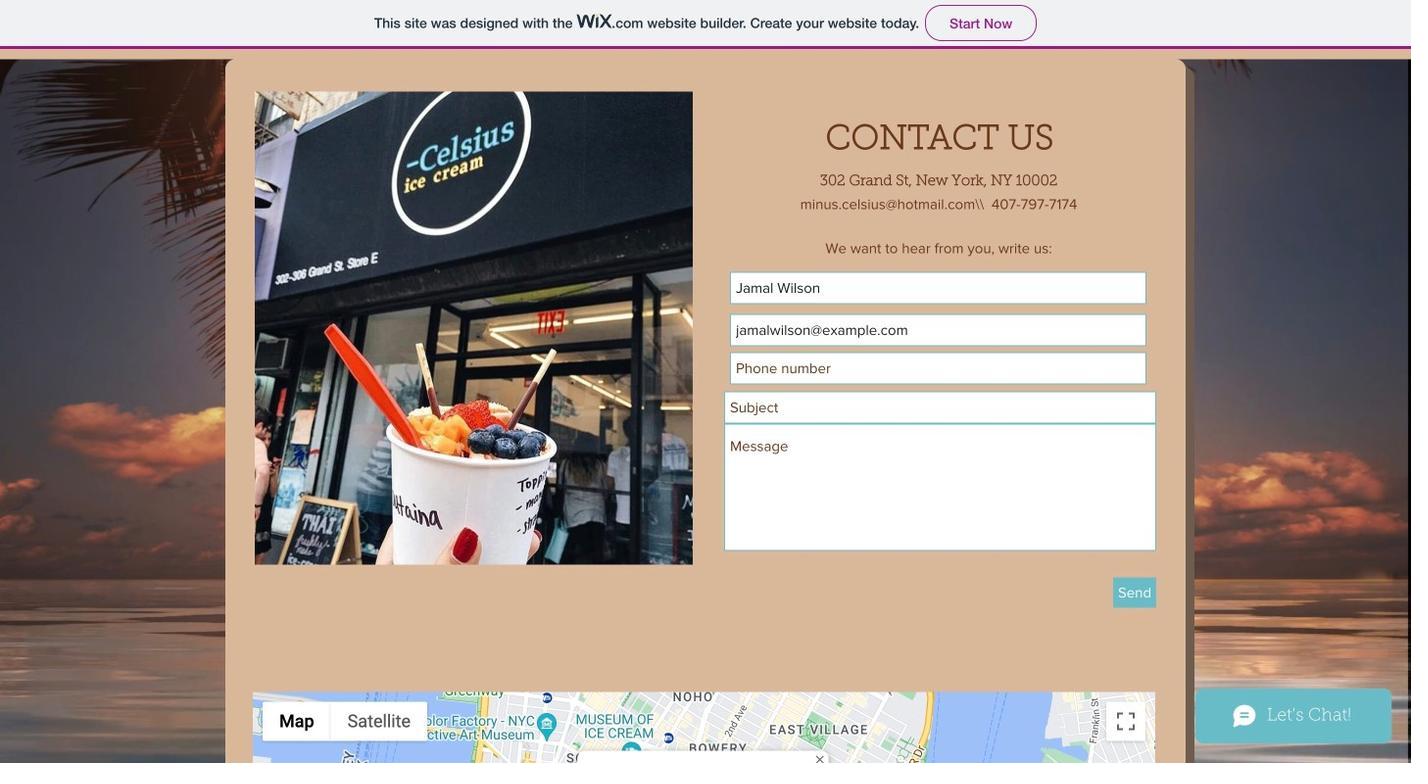 Task type: locate. For each thing, give the bounding box(es) containing it.
minus celsius ice cream store image
[[255, 92, 693, 565]]

Phone number telephone field
[[730, 352, 1146, 385]]

wix image
[[576, 13, 612, 35]]



Task type: describe. For each thing, give the bounding box(es) containing it.
Message text field
[[724, 424, 1156, 551]]

wix chat element
[[1186, 679, 1411, 763]]

Subject text field
[[724, 391, 1156, 424]]

Name * text field
[[730, 272, 1146, 304]]

google maps element
[[253, 692, 1155, 763]]

Email * email field
[[730, 314, 1146, 346]]



